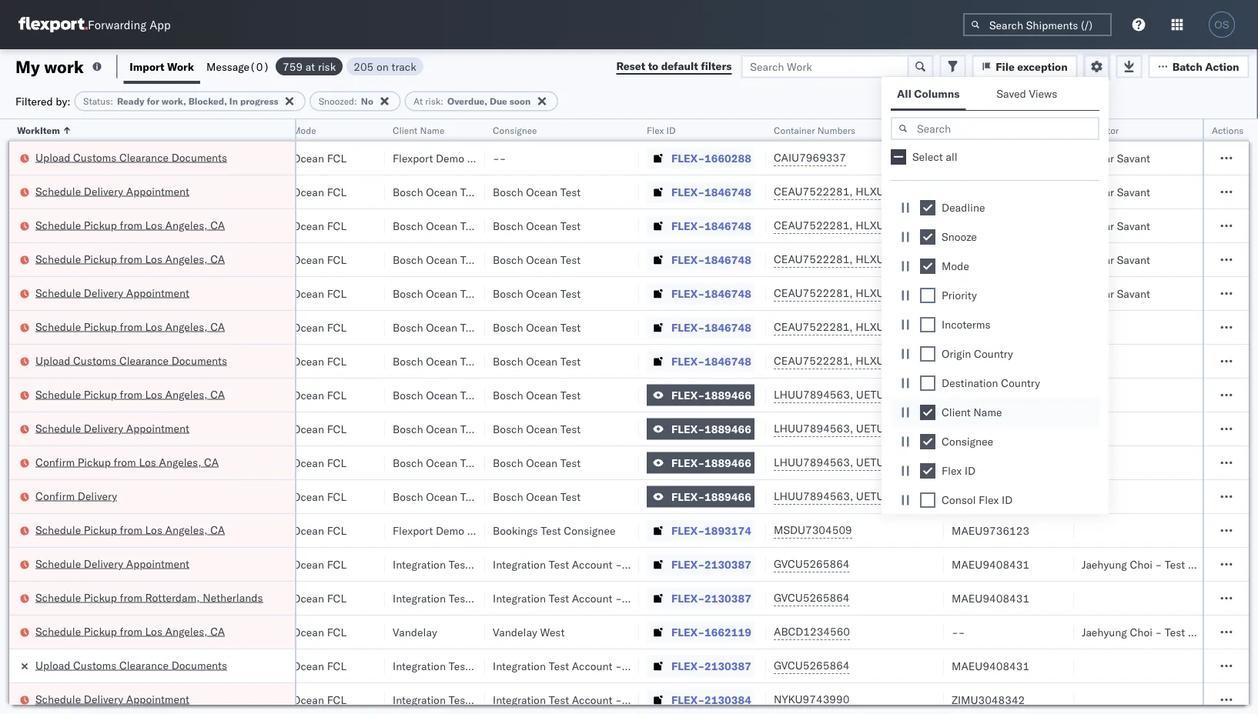 Task type: locate. For each thing, give the bounding box(es) containing it.
2 vertical spatial upload customs clearance documents link
[[35, 658, 227, 673]]

flex-1660288
[[672, 151, 752, 165]]

1 vertical spatial mode
[[942, 260, 969, 273]]

resize handle column header
[[218, 119, 236, 715], [266, 119, 285, 715], [276, 119, 295, 715], [367, 119, 385, 715], [467, 119, 485, 715], [621, 119, 639, 715], [748, 119, 766, 715], [926, 119, 944, 715], [1056, 119, 1074, 715], [1190, 119, 1208, 715], [1231, 119, 1249, 715]]

flex-1846748
[[672, 185, 752, 199], [672, 219, 752, 233], [672, 253, 752, 266], [672, 287, 752, 300], [672, 321, 752, 334], [672, 355, 752, 368]]

2 vertical spatial customs
[[73, 659, 116, 672]]

confirm pickup from los angeles, ca link
[[35, 455, 219, 470]]

2023 right 30,
[[186, 693, 213, 707]]

28,
[[167, 660, 183, 673]]

dec up 7:00 am mst, dec 24, 2022
[[147, 456, 167, 470]]

snooze
[[244, 124, 274, 136], [942, 230, 977, 244]]

flex-2130387 up flex-1662119
[[672, 592, 752, 605]]

1 vertical spatial snooze
[[942, 230, 977, 244]]

0 horizontal spatial risk
[[318, 60, 336, 73]]

0 vertical spatial id
[[667, 124, 676, 136]]

1889466 for schedule pickup from los angeles, ca
[[705, 389, 752, 402]]

numbers down "saved views" button
[[1008, 124, 1046, 136]]

pm up 12:59 am mst, jan 25, 2023
[[98, 592, 115, 605]]

3 karl from the top
[[625, 660, 645, 673]]

2 vertical spatial upload
[[35, 659, 70, 672]]

1 vertical spatial country
[[1001, 377, 1040, 390]]

1 1889466 from the top
[[705, 389, 752, 402]]

delivery for fifth schedule delivery appointment button from the bottom of the page
[[84, 184, 123, 198]]

0 vertical spatial flex id
[[647, 124, 676, 136]]

destination
[[942, 377, 998, 390], [1188, 626, 1245, 639]]

4 karl from the top
[[625, 693, 645, 707]]

9:30 pm mst, jan 23, 2023 up 12:59 am mst, jan 25, 2023
[[72, 592, 213, 605]]

snooze down progress
[[244, 124, 274, 136]]

gvcu5265864 up abcd1234560
[[774, 591, 850, 605]]

2 : from the left
[[354, 95, 357, 107]]

msdu7304509
[[774, 524, 852, 537]]

saved
[[997, 87, 1026, 101]]

jan left 28,
[[147, 660, 164, 673]]

appointment up 12:00 am mst, nov 9, 2022
[[126, 286, 189, 300]]

2 customs from the top
[[73, 354, 116, 367]]

1 lhuu7894563, from the top
[[774, 388, 853, 402]]

id up consol flex id
[[965, 464, 976, 478]]

1 vertical spatial upload customs clearance documents link
[[35, 353, 227, 369]]

1 vertical spatial customs
[[73, 354, 116, 367]]

mst, up 5:00 pm mst, dec 23, 2022
[[126, 422, 152, 436]]

2 vertical spatial 9:30
[[72, 660, 96, 673]]

gvcu5265864 up nyku9743990
[[774, 659, 850, 673]]

1 vertical spatial 2130387
[[705, 592, 752, 605]]

4 hlxu8034992 from the top
[[937, 286, 1013, 300]]

snoozed : no
[[319, 95, 373, 107]]

flex-2130387 button
[[647, 554, 755, 576], [647, 554, 755, 576], [647, 588, 755, 610], [647, 588, 755, 610], [647, 656, 755, 677], [647, 656, 755, 677]]

3 abcdefg78456546 from the top
[[952, 456, 1055, 470]]

schedule delivery appointment button up 12:00
[[35, 285, 189, 302]]

pm up 6:30 pm mst, jan 30, 2023
[[98, 660, 115, 673]]

resize handle column header for container numbers
[[926, 119, 944, 715]]

2 vertical spatial gvcu5265864
[[774, 659, 850, 673]]

incoterms
[[942, 318, 991, 332]]

ca for confirm pickup from los angeles, ca button
[[204, 456, 219, 469]]

pm right 5:00
[[98, 456, 115, 470]]

schedule delivery appointment link
[[35, 184, 189, 199], [35, 285, 189, 301], [35, 421, 189, 436], [35, 556, 189, 572], [35, 692, 189, 707]]

lhuu7894563,
[[774, 388, 853, 402], [774, 422, 853, 436], [774, 456, 853, 469], [774, 490, 853, 503]]

jaehyung
[[1082, 558, 1127, 571], [1082, 626, 1127, 639]]

resize handle column header for consignee
[[621, 119, 639, 715]]

0 vertical spatial 14,
[[177, 389, 194, 402]]

9:30 down 7:00
[[72, 558, 96, 571]]

1 schedule delivery appointment from the top
[[35, 184, 189, 198]]

2 ceau7522281, hlxu6269489, hlxu8034992 from the top
[[774, 219, 1013, 232]]

flex-1660288 button
[[647, 147, 755, 169], [647, 147, 755, 169]]

import work button
[[123, 49, 200, 84]]

filters
[[701, 59, 732, 73]]

appointment for 1st 'schedule delivery appointment' link from the top
[[126, 184, 189, 198]]

10 schedule from the top
[[35, 591, 81, 605]]

import
[[130, 60, 165, 73]]

0 vertical spatial choi
[[1130, 558, 1153, 571]]

5 5, from the top
[[178, 321, 188, 334]]

customs
[[73, 151, 116, 164], [73, 354, 116, 367], [73, 659, 116, 672]]

6 12:59 from the top
[[72, 389, 102, 402]]

0 vertical spatial flex
[[647, 124, 664, 136]]

11 ocean fcl from the top
[[293, 490, 347, 504]]

country up destination country
[[974, 347, 1013, 361]]

delivery up 5:00
[[84, 422, 123, 435]]

3 2130387 from the top
[[705, 660, 752, 673]]

2 horizontal spatial :
[[441, 95, 444, 107]]

1 vertical spatial flex id
[[942, 464, 976, 478]]

-- down due
[[493, 151, 506, 165]]

0 horizontal spatial mode
[[293, 124, 316, 136]]

1 vertical spatial name
[[974, 406, 1002, 419]]

client name
[[393, 124, 445, 136], [942, 406, 1002, 419]]

2 vertical spatial flex
[[979, 494, 999, 507]]

0 vertical spatial upload customs clearance documents link
[[35, 150, 227, 165]]

savant for second schedule delivery appointment button from the top
[[1117, 287, 1150, 300]]

lhuu7894563, uetu5238478 for confirm pickup from los angeles, ca
[[774, 456, 931, 469]]

ceau7522281, hlxu6269489, hlxu8034992
[[774, 185, 1013, 198], [774, 219, 1013, 232], [774, 253, 1013, 266], [774, 286, 1013, 300], [774, 320, 1013, 334], [774, 354, 1013, 368]]

consignee inside 'button'
[[493, 124, 537, 136]]

choi down jaehyung choi - test origin agent
[[1130, 626, 1153, 639]]

numbers inside container numbers 'button'
[[818, 124, 856, 136]]

1 horizontal spatial name
[[974, 406, 1002, 419]]

schedule pickup from los angeles, ca
[[35, 218, 225, 232], [35, 252, 225, 266], [35, 320, 225, 333], [35, 388, 225, 401], [35, 523, 225, 537], [35, 625, 225, 638]]

5 resize handle column header from the left
[[467, 119, 485, 715]]

1 omkar savant from the top
[[1082, 151, 1150, 165]]

0 horizontal spatial snooze
[[244, 124, 274, 136]]

0 vertical spatial --
[[493, 151, 506, 165]]

schedule delivery appointment button down the 9:30 pm mst, jan 28, 2023
[[35, 692, 189, 709]]

12:59 am mst, jan 25, 2023
[[72, 626, 220, 639]]

lagerfeld down the flex-1893174
[[647, 558, 693, 571]]

consignee
[[493, 124, 537, 136], [467, 151, 519, 165], [942, 435, 994, 449], [467, 524, 519, 538], [564, 524, 616, 538]]

1 vertical spatial maeu9408431
[[952, 592, 1030, 605]]

0 horizontal spatial name
[[420, 124, 445, 136]]

1 savant from the top
[[1117, 151, 1150, 165]]

1 horizontal spatial --
[[952, 626, 965, 639]]

0 horizontal spatial :
[[110, 95, 113, 107]]

0 vertical spatial confirm
[[35, 456, 75, 469]]

12:59 am mdt, nov 5, 2022
[[72, 185, 217, 199], [72, 219, 217, 233], [72, 253, 217, 266], [72, 287, 217, 300], [72, 321, 217, 334]]

1889466
[[705, 389, 752, 402], [705, 422, 752, 436], [705, 456, 752, 470], [705, 490, 752, 504]]

schedule delivery appointment for 1st 'schedule delivery appointment' link from the top
[[35, 184, 189, 198]]

flex-2130387 down flex-1662119
[[672, 660, 752, 673]]

3 ceau7522281, hlxu6269489, hlxu8034992 from the top
[[774, 253, 1013, 266]]

14,
[[177, 389, 194, 402], [177, 422, 194, 436]]

1 vertical spatial client
[[942, 406, 971, 419]]

1 2130387 from the top
[[705, 558, 752, 571]]

delivery up 12:00
[[84, 286, 123, 300]]

client down destination country
[[942, 406, 971, 419]]

status
[[83, 95, 110, 107]]

consignee button
[[485, 121, 624, 136]]

dec for confirm delivery
[[148, 490, 168, 504]]

1 schedule pickup from los angeles, ca from the top
[[35, 218, 225, 232]]

fcl
[[327, 151, 347, 165], [327, 185, 347, 199], [327, 219, 347, 233], [327, 253, 347, 266], [327, 287, 347, 300], [327, 321, 347, 334], [327, 355, 347, 368], [327, 389, 347, 402], [327, 422, 347, 436], [327, 456, 347, 470], [327, 490, 347, 504], [327, 524, 347, 538], [327, 558, 347, 571], [327, 592, 347, 605], [327, 626, 347, 639], [327, 660, 347, 673], [327, 693, 347, 707]]

17 fcl from the top
[[327, 693, 347, 707]]

all
[[897, 87, 912, 101]]

flex id up flex-1660288
[[647, 124, 676, 136]]

1 vertical spatial 9:30 pm mst, jan 23, 2023
[[72, 592, 213, 605]]

priority
[[942, 289, 977, 302]]

0 vertical spatial demo
[[436, 151, 464, 165]]

2 demo from the top
[[436, 524, 464, 538]]

2 schedule pickup from los angeles, ca link from the top
[[35, 251, 225, 267]]

1 resize handle column header from the left
[[218, 119, 236, 715]]

clearance down the workitem button
[[119, 151, 169, 164]]

9 ocean fcl from the top
[[293, 422, 347, 436]]

1 demo from the top
[[436, 151, 464, 165]]

mst, down 12:00 am mst, nov 9, 2022
[[126, 389, 152, 402]]

ca for third 'schedule pickup from los angeles, ca' button from the top of the page
[[210, 320, 225, 333]]

4 integration from the top
[[493, 693, 546, 707]]

0 vertical spatial upload customs clearance documents
[[35, 151, 227, 164]]

2 vertical spatial 2130387
[[705, 660, 752, 673]]

lagerfeld left 2130384
[[647, 693, 693, 707]]

1 vertical spatial 23,
[[167, 558, 183, 571]]

flex up consol
[[942, 464, 962, 478]]

app
[[150, 17, 171, 32]]

2 vertical spatial upload customs clearance documents
[[35, 659, 227, 672]]

1 horizontal spatial :
[[354, 95, 357, 107]]

9:30 up 12:59 am mst, jan 25, 2023
[[72, 592, 96, 605]]

0 vertical spatial jaehyung
[[1082, 558, 1127, 571]]

flex down to
[[647, 124, 664, 136]]

0 horizontal spatial numbers
[[818, 124, 856, 136]]

2 horizontal spatial id
[[1002, 494, 1013, 507]]

0 horizontal spatial origin
[[942, 347, 971, 361]]

savant for 1st upload customs clearance documents button
[[1117, 151, 1150, 165]]

lhuu7894563, uetu5238478 for schedule pickup from los angeles, ca
[[774, 388, 931, 402]]

11 fcl from the top
[[327, 490, 347, 504]]

gvcu5265864 down msdu7304509
[[774, 558, 850, 571]]

schedule delivery appointment link down 1:00
[[35, 184, 189, 199]]

6:30
[[72, 693, 96, 707]]

mdt, for first schedule pickup from los angeles, ca link from the top of the page
[[126, 219, 153, 233]]

2 vertical spatial 23,
[[167, 592, 183, 605]]

nov
[[155, 185, 175, 199], [155, 219, 175, 233], [155, 253, 175, 266], [155, 287, 175, 300], [155, 321, 175, 334], [154, 355, 174, 368]]

2 vertical spatial flex-2130387
[[672, 660, 752, 673]]

1 : from the left
[[110, 95, 113, 107]]

0 horizontal spatial client
[[393, 124, 418, 136]]

schedule delivery appointment link down 12:59 am mst, jan 13, 2023
[[35, 556, 189, 572]]

pickup for third schedule pickup from los angeles, ca link from the bottom of the page
[[84, 388, 117, 401]]

client inside button
[[393, 124, 418, 136]]

at
[[413, 95, 423, 107]]

1 vertical spatial clearance
[[119, 354, 169, 367]]

delivery down 12:59 am mst, jan 13, 2023
[[84, 557, 123, 571]]

1 flex-2130387 from the top
[[672, 558, 752, 571]]

delivery down 1:00
[[84, 184, 123, 198]]

1 vertical spatial 9:30
[[72, 592, 96, 605]]

5 appointment from the top
[[126, 693, 189, 706]]

numbers up caiu7969337
[[818, 124, 856, 136]]

maeu9408431
[[952, 558, 1030, 571], [952, 592, 1030, 605], [952, 660, 1030, 673]]

delivery down 5:00
[[78, 489, 117, 503]]

9:30 pm mst, jan 23, 2023
[[72, 558, 213, 571], [72, 592, 213, 605]]

abcdefg78456546 for confirm pickup from los angeles, ca
[[952, 456, 1055, 470]]

1 schedule delivery appointment button from the top
[[35, 184, 189, 201]]

2 documents from the top
[[171, 354, 227, 367]]

schedule delivery appointment
[[35, 184, 189, 198], [35, 286, 189, 300], [35, 422, 189, 435], [35, 557, 189, 571], [35, 693, 189, 706]]

: right at
[[441, 95, 444, 107]]

0 vertical spatial flexport
[[393, 151, 433, 165]]

4 schedule delivery appointment from the top
[[35, 557, 189, 571]]

1 test123456 from the top
[[952, 185, 1017, 199]]

1 choi from the top
[[1130, 558, 1153, 571]]

flexport demo consignee for --
[[393, 151, 519, 165]]

schedule for 3rd schedule pickup from los angeles, ca link from the top of the page
[[35, 320, 81, 333]]

5 flex- from the top
[[672, 287, 705, 300]]

schedule
[[35, 184, 81, 198], [35, 218, 81, 232], [35, 252, 81, 266], [35, 286, 81, 300], [35, 320, 81, 333], [35, 388, 81, 401], [35, 422, 81, 435], [35, 523, 81, 537], [35, 557, 81, 571], [35, 591, 81, 605], [35, 625, 81, 638], [35, 693, 81, 706]]

2 flex- from the top
[[672, 185, 705, 199]]

vandelay
[[393, 626, 437, 639], [493, 626, 537, 639]]

3 5, from the top
[[178, 253, 188, 266]]

pickup for second schedule pickup from los angeles, ca link from the top of the page
[[84, 252, 117, 266]]

2 horizontal spatial flex
[[979, 494, 999, 507]]

ca for third 'schedule pickup from los angeles, ca' button from the bottom
[[210, 388, 225, 401]]

3 test123456 from the top
[[952, 253, 1017, 266]]

0 horizontal spatial deadline
[[72, 124, 110, 136]]

pm for schedule delivery appointment
[[98, 693, 115, 707]]

abcdefg78456546
[[952, 389, 1055, 402], [952, 422, 1055, 436], [952, 456, 1055, 470], [952, 490, 1055, 504]]

delivery for first schedule delivery appointment button from the bottom
[[84, 693, 123, 706]]

flex-1889466 for schedule pickup from los angeles, ca
[[672, 389, 752, 402]]

0 vertical spatial destination
[[942, 377, 998, 390]]

14, up 5:00 pm mst, dec 23, 2022
[[177, 422, 194, 436]]

no
[[361, 95, 373, 107]]

0 vertical spatial risk
[[318, 60, 336, 73]]

confirm delivery
[[35, 489, 117, 503]]

2 schedule from the top
[[35, 218, 81, 232]]

appointment up 5:00 pm mst, dec 23, 2022
[[126, 422, 189, 435]]

resize handle column header for workitem
[[276, 119, 295, 715]]

lagerfeld
[[647, 558, 693, 571], [647, 592, 693, 605], [647, 660, 693, 673], [647, 693, 693, 707]]

pickup for 1st schedule pickup from los angeles, ca link from the bottom
[[84, 625, 117, 638]]

appointment down the 9:30 pm mst, jan 28, 2023
[[126, 693, 189, 706]]

0 horizontal spatial client name
[[393, 124, 445, 136]]

upload customs clearance documents link for 1st upload customs clearance documents button from the bottom
[[35, 353, 227, 369]]

0 horizontal spatial vandelay
[[393, 626, 437, 639]]

schedule pickup from los angeles, ca for 2nd schedule pickup from los angeles, ca link from the bottom of the page
[[35, 523, 225, 537]]

documents for 1st upload customs clearance documents button
[[171, 151, 227, 164]]

mode down "759 at risk"
[[293, 124, 316, 136]]

10 flex- from the top
[[672, 456, 705, 470]]

flex-1889466
[[672, 389, 752, 402], [672, 422, 752, 436], [672, 456, 752, 470], [672, 490, 752, 504]]

schedule delivery appointment link up 12:00
[[35, 285, 189, 301]]

flex-2130384 button
[[647, 690, 755, 711], [647, 690, 755, 711]]

schedule delivery appointment up confirm pickup from los angeles, ca
[[35, 422, 189, 435]]

0 horizontal spatial --
[[493, 151, 506, 165]]

flex
[[647, 124, 664, 136], [942, 464, 962, 478], [979, 494, 999, 507]]

None checkbox
[[920, 200, 936, 216], [920, 229, 936, 245], [920, 317, 936, 333], [920, 434, 936, 450], [920, 464, 936, 479], [920, 200, 936, 216], [920, 229, 936, 245], [920, 317, 936, 333], [920, 434, 936, 450], [920, 464, 936, 479]]

1 integration test account - karl lagerfeld from the top
[[493, 558, 693, 571]]

schedule for 2nd schedule pickup from los angeles, ca link from the bottom of the page
[[35, 523, 81, 537]]

1 vertical spatial destination
[[1188, 626, 1245, 639]]

2130387 up 1662119
[[705, 592, 752, 605]]

Search text field
[[891, 117, 1100, 140]]

None checkbox
[[891, 149, 906, 165], [920, 259, 936, 274], [920, 288, 936, 303], [920, 347, 936, 362], [920, 376, 936, 391], [920, 405, 936, 420], [920, 493, 936, 508], [891, 149, 906, 165], [920, 259, 936, 274], [920, 288, 936, 303], [920, 347, 936, 362], [920, 376, 936, 391], [920, 405, 936, 420], [920, 493, 936, 508]]

0 vertical spatial 12:59 am mst, dec 14, 2022
[[72, 389, 223, 402]]

1 horizontal spatial numbers
[[1008, 124, 1046, 136]]

deadline up 1:00
[[72, 124, 110, 136]]

2 14, from the top
[[177, 422, 194, 436]]

0 vertical spatial maeu9408431
[[952, 558, 1030, 571]]

client name down at
[[393, 124, 445, 136]]

snooze up priority
[[942, 230, 977, 244]]

flex id up consol
[[942, 464, 976, 478]]

flex inside flex id button
[[647, 124, 664, 136]]

numbers inside mbl/mawb numbers "button"
[[1008, 124, 1046, 136]]

mst, up 6:30 pm mst, jan 30, 2023
[[118, 660, 144, 673]]

origin down incoterms
[[942, 347, 971, 361]]

4 uetu5238478 from the top
[[856, 490, 931, 503]]

aug
[[149, 151, 169, 165]]

for
[[147, 95, 159, 107]]

4 omkar from the top
[[1082, 253, 1114, 266]]

2130384
[[705, 693, 752, 707]]

5 hlxu8034992 from the top
[[937, 320, 1013, 334]]

1 horizontal spatial origin
[[1188, 558, 1218, 571]]

schedule for third 'schedule delivery appointment' link from the bottom of the page
[[35, 422, 81, 435]]

saved views button
[[991, 80, 1067, 110]]

5,
[[178, 185, 188, 199], [178, 219, 188, 233], [178, 253, 188, 266], [178, 287, 188, 300], [178, 321, 188, 334]]

8 schedule from the top
[[35, 523, 81, 537]]

0 vertical spatial documents
[[171, 151, 227, 164]]

2 vertical spatial documents
[[171, 659, 227, 672]]

lhuu7894563, for confirm delivery
[[774, 490, 853, 503]]

3 pm from the top
[[98, 592, 115, 605]]

jan left 30,
[[147, 693, 164, 707]]

1 vertical spatial client name
[[942, 406, 1002, 419]]

abcdefg78456546 down origin country
[[952, 389, 1055, 402]]

1 flexport from the top
[[393, 151, 433, 165]]

appointment down aug
[[126, 184, 189, 198]]

origin left agent
[[1188, 558, 1218, 571]]

schedule for schedule pickup from rotterdam, netherlands link
[[35, 591, 81, 605]]

3 schedule delivery appointment from the top
[[35, 422, 189, 435]]

9:30 pm mst, jan 23, 2023 up schedule pickup from rotterdam, netherlands
[[72, 558, 213, 571]]

resize handle column header for mode
[[367, 119, 385, 715]]

13 ocean fcl from the top
[[293, 558, 347, 571]]

-
[[493, 151, 500, 165], [500, 151, 506, 165], [615, 558, 622, 571], [1156, 558, 1162, 571], [615, 592, 622, 605], [952, 626, 959, 639], [959, 626, 965, 639], [1156, 626, 1162, 639], [615, 660, 622, 673], [615, 693, 622, 707]]

1 horizontal spatial vandelay
[[493, 626, 537, 639]]

schedule for third schedule pickup from los angeles, ca link from the bottom of the page
[[35, 388, 81, 401]]

pickup for 3rd schedule pickup from los angeles, ca link from the top of the page
[[84, 320, 117, 333]]

2 vertical spatial clearance
[[119, 659, 169, 672]]

uetu5238478 for confirm pickup from los angeles, ca
[[856, 456, 931, 469]]

abcdefg78456546 up consol flex id
[[952, 456, 1055, 470]]

1 flex-1846748 from the top
[[672, 185, 752, 199]]

forwarding app
[[88, 17, 171, 32]]

name down at
[[420, 124, 445, 136]]

schedule pickup from rotterdam, netherlands link
[[35, 590, 263, 606]]

13,
[[174, 524, 191, 538]]

pickup for confirm pickup from los angeles, ca link
[[78, 456, 111, 469]]

mst, up the 9:30 pm mst, jan 28, 2023
[[126, 626, 152, 639]]

jaehyung choi - test destination ag
[[1082, 626, 1258, 639]]

0 vertical spatial deadline
[[72, 124, 110, 136]]

2 flexport demo consignee from the top
[[393, 524, 519, 538]]

destination left ag at the bottom right of the page
[[1188, 626, 1245, 639]]

upload for 1st upload customs clearance documents button from the bottom
[[35, 354, 70, 367]]

name down destination country
[[974, 406, 1002, 419]]

id inside button
[[667, 124, 676, 136]]

1 vertical spatial confirm
[[35, 489, 75, 503]]

documents for 1st upload customs clearance documents button from the bottom
[[171, 354, 227, 367]]

--
[[493, 151, 506, 165], [952, 626, 965, 639]]

1 vertical spatial flex-2130387
[[672, 592, 752, 605]]

1 vertical spatial flex
[[942, 464, 962, 478]]

1 numbers from the left
[[818, 124, 856, 136]]

0 vertical spatial mode
[[293, 124, 316, 136]]

3 lhuu7894563, uetu5238478 from the top
[[774, 456, 931, 469]]

ca for second 'schedule pickup from los angeles, ca' button from the bottom of the page
[[210, 523, 225, 537]]

deadline inside button
[[72, 124, 110, 136]]

omkar savant
[[1082, 151, 1150, 165], [1082, 185, 1150, 199], [1082, 219, 1150, 233], [1082, 253, 1150, 266], [1082, 287, 1150, 300]]

0 horizontal spatial id
[[667, 124, 676, 136]]

3 schedule pickup from los angeles, ca link from the top
[[35, 319, 225, 335]]

flex id inside flex id button
[[647, 124, 676, 136]]

1889466 for confirm delivery
[[705, 490, 752, 504]]

abcd1234560
[[774, 625, 850, 639]]

0 vertical spatial clearance
[[119, 151, 169, 164]]

integration
[[493, 558, 546, 571], [493, 592, 546, 605], [493, 660, 546, 673], [493, 693, 546, 707]]

1889466 for confirm pickup from los angeles, ca
[[705, 456, 752, 470]]

jan up schedule pickup from rotterdam, netherlands
[[147, 558, 164, 571]]

schedule delivery appointment for 4th 'schedule delivery appointment' link
[[35, 557, 189, 571]]

0 vertical spatial client
[[393, 124, 418, 136]]

1 upload customs clearance documents from the top
[[35, 151, 227, 164]]

schedule for second schedule pickup from los angeles, ca link from the top of the page
[[35, 252, 81, 266]]

23, up rotterdam,
[[167, 558, 183, 571]]

deadline down all
[[942, 201, 985, 214]]

5 1846748 from the top
[[705, 321, 752, 334]]

confirm delivery link
[[35, 489, 117, 504]]

5 savant from the top
[[1117, 287, 1150, 300]]

confirm down 5:00
[[35, 489, 75, 503]]

1 vertical spatial choi
[[1130, 626, 1153, 639]]

3 maeu9408431 from the top
[[952, 660, 1030, 673]]

0 horizontal spatial flex
[[647, 124, 664, 136]]

ca for first 'schedule pickup from los angeles, ca' button from the top of the page
[[210, 218, 225, 232]]

3 documents from the top
[[171, 659, 227, 672]]

schedule delivery appointment button
[[35, 184, 189, 201], [35, 285, 189, 302], [35, 421, 189, 438], [35, 556, 189, 573], [35, 692, 189, 709]]

demo down the client name button
[[436, 151, 464, 165]]

flex-1889466 button
[[647, 385, 755, 406], [647, 385, 755, 406], [647, 419, 755, 440], [647, 419, 755, 440], [647, 452, 755, 474], [647, 452, 755, 474], [647, 486, 755, 508], [647, 486, 755, 508]]

6 hlxu6269489, from the top
[[856, 354, 935, 368]]

5 schedule pickup from los angeles, ca button from the top
[[35, 523, 225, 539]]

1 upload customs clearance documents link from the top
[[35, 150, 227, 165]]

0 vertical spatial upload
[[35, 151, 70, 164]]

all columns
[[897, 87, 960, 101]]

14 ocean fcl from the top
[[293, 592, 347, 605]]

0 horizontal spatial destination
[[942, 377, 998, 390]]

destination down origin country
[[942, 377, 998, 390]]

pickup for first schedule pickup from los angeles, ca link from the top of the page
[[84, 218, 117, 232]]

2 vertical spatial maeu9408431
[[952, 660, 1030, 673]]

pm right '6:30'
[[98, 693, 115, 707]]

id up flex-1660288
[[667, 124, 676, 136]]

2 hlxu6269489, from the top
[[856, 219, 935, 232]]

1 horizontal spatial flex id
[[942, 464, 976, 478]]

0 vertical spatial 9:30
[[72, 558, 96, 571]]

client name inside button
[[393, 124, 445, 136]]

7:00
[[72, 490, 96, 504]]

schedule delivery appointment down 12:59 am mst, jan 13, 2023
[[35, 557, 189, 571]]

23, for los
[[170, 456, 186, 470]]

country
[[974, 347, 1013, 361], [1001, 377, 1040, 390]]

12:59
[[72, 185, 102, 199], [72, 219, 102, 233], [72, 253, 102, 266], [72, 287, 102, 300], [72, 321, 102, 334], [72, 389, 102, 402], [72, 422, 102, 436], [72, 524, 102, 538], [72, 626, 102, 639]]

1 vertical spatial upload customs clearance documents button
[[35, 353, 227, 370]]

omkar for second schedule delivery appointment button from the top
[[1082, 287, 1114, 300]]

9:30 up '6:30'
[[72, 660, 96, 673]]

batch action button
[[1149, 55, 1250, 78]]

2130387 down 1893174
[[705, 558, 752, 571]]

delivery down the 9:30 pm mst, jan 28, 2023
[[84, 693, 123, 706]]

appointment for third 'schedule delivery appointment' link from the bottom of the page
[[126, 422, 189, 435]]

id up maeu9736123
[[1002, 494, 1013, 507]]

1 horizontal spatial client
[[942, 406, 971, 419]]

numbers for mbl/mawb numbers
[[1008, 124, 1046, 136]]

-- up 'zimu3048342'
[[952, 626, 965, 639]]

delivery for the confirm delivery button
[[78, 489, 117, 503]]

3 flex-2130387 from the top
[[672, 660, 752, 673]]

1 clearance from the top
[[119, 151, 169, 164]]

confirm for 7:00 am mst, dec 24, 2022
[[35, 489, 75, 503]]

3 flex-1846748 from the top
[[672, 253, 752, 266]]

0 vertical spatial flexport demo consignee
[[393, 151, 519, 165]]

mst, down 7:00 am mst, dec 24, 2022
[[126, 524, 152, 538]]

0 horizontal spatial flex id
[[647, 124, 676, 136]]

1 pm from the top
[[98, 456, 115, 470]]

demo left bookings at the bottom of the page
[[436, 524, 464, 538]]

2023 right 13,
[[194, 524, 220, 538]]

choi up jaehyung choi - test destination ag
[[1130, 558, 1153, 571]]

6 ceau7522281, hlxu6269489, hlxu8034992 from the top
[[774, 354, 1013, 368]]

1 lhuu7894563, uetu5238478 from the top
[[774, 388, 931, 402]]

delivery for 2nd schedule delivery appointment button from the bottom of the page
[[84, 557, 123, 571]]

schedule delivery appointment button down 12:59 am mst, jan 13, 2023
[[35, 556, 189, 573]]

2130387
[[705, 558, 752, 571], [705, 592, 752, 605], [705, 660, 752, 673]]

1 vertical spatial flexport
[[393, 524, 433, 538]]

1 vertical spatial 14,
[[177, 422, 194, 436]]

hlxu8034992
[[937, 185, 1013, 198], [937, 219, 1013, 232], [937, 253, 1013, 266], [937, 286, 1013, 300], [937, 320, 1013, 334], [937, 354, 1013, 368]]

delivery for second schedule delivery appointment button from the top
[[84, 286, 123, 300]]

0 vertical spatial customs
[[73, 151, 116, 164]]

integration test account - karl lagerfeld
[[493, 558, 693, 571], [493, 592, 693, 605], [493, 660, 693, 673], [493, 693, 693, 707]]

abcdefg78456546 up maeu9736123
[[952, 490, 1055, 504]]

0 vertical spatial flex-2130387
[[672, 558, 752, 571]]

in
[[229, 95, 238, 107]]

13 fcl from the top
[[327, 558, 347, 571]]

country down origin country
[[1001, 377, 1040, 390]]

pm for confirm pickup from los angeles, ca
[[98, 456, 115, 470]]

columns
[[914, 87, 960, 101]]

at risk : overdue, due soon
[[413, 95, 531, 107]]

1 horizontal spatial mode
[[942, 260, 969, 273]]

gvcu5265864
[[774, 558, 850, 571], [774, 591, 850, 605], [774, 659, 850, 673]]

schedule delivery appointment for third 'schedule delivery appointment' link from the bottom of the page
[[35, 422, 189, 435]]

flex-2130387 down the flex-1893174
[[672, 558, 752, 571]]

test123456
[[952, 185, 1017, 199], [952, 219, 1017, 233], [952, 253, 1017, 266], [952, 287, 1017, 300], [952, 321, 1017, 334], [952, 355, 1017, 368]]

flexport for -
[[393, 151, 433, 165]]

schedule delivery appointment down the 9:30 pm mst, jan 28, 2023
[[35, 693, 189, 706]]

choi for origin
[[1130, 558, 1153, 571]]

0 vertical spatial 9:30 pm mst, jan 23, 2023
[[72, 558, 213, 571]]

blocked,
[[188, 95, 227, 107]]

forwarding
[[88, 17, 147, 32]]

14, down 9,
[[177, 389, 194, 402]]

1 vandelay from the left
[[393, 626, 437, 639]]

12:59 am mst, dec 14, 2022 up 5:00 pm mst, dec 23, 2022
[[72, 422, 223, 436]]

2 resize handle column header from the left
[[266, 119, 285, 715]]

12:59 am mst, dec 14, 2022 down 12:00 am mst, nov 9, 2022
[[72, 389, 223, 402]]

pm down 12:59 am mst, jan 13, 2023
[[98, 558, 115, 571]]

os button
[[1204, 7, 1240, 42]]

mst, down the 9:30 pm mst, jan 28, 2023
[[118, 693, 144, 707]]

4 schedule delivery appointment link from the top
[[35, 556, 189, 572]]

0 vertical spatial country
[[974, 347, 1013, 361]]

country for origin country
[[974, 347, 1013, 361]]

12 schedule from the top
[[35, 693, 81, 706]]

2 lhuu7894563, uetu5238478 from the top
[[774, 422, 931, 436]]

dec down 12:00 am mst, nov 9, 2022
[[154, 389, 175, 402]]



Task type: describe. For each thing, give the bounding box(es) containing it.
2023 right 28,
[[186, 660, 213, 673]]

soon
[[510, 95, 531, 107]]

2 upload customs clearance documents button from the top
[[35, 353, 227, 370]]

6 hlxu8034992 from the top
[[937, 354, 1013, 368]]

container numbers button
[[766, 121, 929, 136]]

flex id button
[[639, 121, 751, 136]]

9 fcl from the top
[[327, 422, 347, 436]]

3 upload from the top
[[35, 659, 70, 672]]

los inside confirm pickup from los angeles, ca link
[[139, 456, 156, 469]]

24,
[[171, 490, 187, 504]]

2 9:30 pm mst, jan 23, 2023 from the top
[[72, 592, 213, 605]]

schedule pickup from rotterdam, netherlands
[[35, 591, 263, 605]]

3 omkar from the top
[[1082, 219, 1114, 233]]

2 lhuu7894563, from the top
[[774, 422, 853, 436]]

7:00 am mst, dec 24, 2022
[[72, 490, 217, 504]]

5 ceau7522281, hlxu6269489, hlxu8034992 from the top
[[774, 320, 1013, 334]]

file exception
[[996, 60, 1068, 73]]

12 ocean fcl from the top
[[293, 524, 347, 538]]

lhuu7894563, for schedule pickup from los angeles, ca
[[774, 388, 853, 402]]

3 12:59 am mdt, nov 5, 2022 from the top
[[72, 253, 217, 266]]

5 hlxu6269489, from the top
[[856, 320, 935, 334]]

2 account from the top
[[572, 592, 613, 605]]

operator
[[1082, 124, 1119, 136]]

name inside button
[[420, 124, 445, 136]]

5 omkar savant from the top
[[1082, 287, 1150, 300]]

2 12:59 am mdt, nov 5, 2022 from the top
[[72, 219, 217, 233]]

10 ocean fcl from the top
[[293, 456, 347, 470]]

205
[[354, 60, 374, 73]]

16 ocean fcl from the top
[[293, 660, 347, 673]]

2 ocean fcl from the top
[[293, 185, 347, 199]]

2 ceau7522281, from the top
[[774, 219, 853, 232]]

25,
[[174, 626, 191, 639]]

delivery for third schedule delivery appointment button from the top
[[84, 422, 123, 435]]

jan left the 25,
[[154, 626, 172, 639]]

4 5, from the top
[[178, 287, 188, 300]]

2 uetu5238478 from the top
[[856, 422, 931, 436]]

mst, up 7:00 am mst, dec 24, 2022
[[118, 456, 144, 470]]

actions
[[1212, 124, 1244, 136]]

os
[[1215, 19, 1230, 30]]

6 flex-1846748 from the top
[[672, 355, 752, 368]]

schedule for 1st 'schedule delivery appointment' link from the top
[[35, 184, 81, 198]]

schedule pickup from rotterdam, netherlands button
[[35, 590, 263, 607]]

2 lagerfeld from the top
[[647, 592, 693, 605]]

container numbers
[[774, 124, 856, 136]]

2 integration test account - karl lagerfeld from the top
[[493, 592, 693, 605]]

1 9:30 pm mst, jan 23, 2023 from the top
[[72, 558, 213, 571]]

container
[[774, 124, 815, 136]]

on
[[377, 60, 389, 73]]

mst, down 12:59 am mst, jan 13, 2023
[[118, 558, 144, 571]]

1 vertical spatial origin
[[1188, 558, 1218, 571]]

abcdefg78456546 for schedule pickup from los angeles, ca
[[952, 389, 1055, 402]]

reset to default filters button
[[607, 55, 741, 78]]

schedule pickup from los angeles, ca for third schedule pickup from los angeles, ca link from the bottom of the page
[[35, 388, 225, 401]]

6 schedule pickup from los angeles, ca link from the top
[[35, 624, 225, 640]]

11 flex- from the top
[[672, 490, 705, 504]]

bookings test consignee
[[493, 524, 616, 538]]

all
[[946, 150, 958, 164]]

4 schedule pickup from los angeles, ca link from the top
[[35, 387, 225, 402]]

1 vertical spatial risk
[[425, 95, 441, 107]]

confirm for 5:00 pm mst, dec 23, 2022
[[35, 456, 75, 469]]

1 lagerfeld from the top
[[647, 558, 693, 571]]

5 schedule delivery appointment button from the top
[[35, 692, 189, 709]]

angeles, inside button
[[159, 456, 201, 469]]

confirm pickup from los angeles, ca
[[35, 456, 219, 469]]

savant for fifth schedule delivery appointment button from the bottom of the page
[[1117, 185, 1150, 199]]

deadline button
[[65, 121, 221, 136]]

6 1846748 from the top
[[705, 355, 752, 368]]

clearance for 1st upload customs clearance documents button from the bottom
[[119, 354, 169, 367]]

progress
[[240, 95, 279, 107]]

filtered
[[15, 94, 53, 108]]

maeu9736123
[[952, 524, 1030, 538]]

flexport for bookings
[[393, 524, 433, 538]]

ca for fifth 'schedule pickup from los angeles, ca' button from the bottom
[[210, 252, 225, 266]]

dec up 5:00 pm mst, dec 23, 2022
[[154, 422, 175, 436]]

pickup for schedule pickup from rotterdam, netherlands link
[[84, 591, 117, 605]]

14 fcl from the top
[[327, 592, 347, 605]]

mst, down confirm pickup from los angeles, ca button
[[119, 490, 145, 504]]

1 vertical spatial --
[[952, 626, 965, 639]]

6:30 pm mst, jan 30, 2023
[[72, 693, 213, 707]]

flex-1889466 for confirm delivery
[[672, 490, 752, 504]]

message (0)
[[206, 60, 270, 73]]

(0)
[[250, 60, 270, 73]]

4 fcl from the top
[[327, 253, 347, 266]]

1:00 am mdt, aug 19, 2022
[[72, 151, 218, 165]]

dec for schedule pickup from los angeles, ca
[[154, 389, 175, 402]]

customs for 1st upload customs clearance documents button from the bottom
[[73, 354, 116, 367]]

2023 down 13,
[[186, 558, 213, 571]]

netherlands
[[203, 591, 263, 605]]

2 12:59 am mst, dec 14, 2022 from the top
[[72, 422, 223, 436]]

flexport demo consignee for bookings test consignee
[[393, 524, 519, 538]]

2 5, from the top
[[178, 219, 188, 233]]

15 ocean fcl from the top
[[293, 626, 347, 639]]

2023 right the 25,
[[194, 626, 220, 639]]

4 schedule delivery appointment button from the top
[[35, 556, 189, 573]]

agent
[[1221, 558, 1249, 571]]

19,
[[172, 151, 188, 165]]

schedule for fourth 'schedule delivery appointment' link from the bottom
[[35, 286, 81, 300]]

confirm delivery button
[[35, 489, 117, 506]]

12 fcl from the top
[[327, 524, 347, 538]]

3 fcl from the top
[[327, 219, 347, 233]]

5 12:59 am mdt, nov 5, 2022 from the top
[[72, 321, 217, 334]]

0 vertical spatial snooze
[[244, 124, 274, 136]]

message
[[206, 60, 250, 73]]

3 integration from the top
[[493, 660, 546, 673]]

schedule for first 'schedule delivery appointment' link from the bottom
[[35, 693, 81, 706]]

4 hlxu6269489, from the top
[[856, 286, 935, 300]]

snoozed
[[319, 95, 354, 107]]

caiu7969337
[[774, 151, 846, 164]]

mst, up 12:59 am mst, jan 25, 2023
[[118, 592, 144, 605]]

1 horizontal spatial deadline
[[942, 201, 985, 214]]

11 resize handle column header from the left
[[1231, 119, 1249, 715]]

9,
[[177, 355, 187, 368]]

759
[[283, 60, 303, 73]]

17 flex- from the top
[[672, 693, 705, 707]]

mdt, for 1st upload customs clearance documents button's upload customs clearance documents link
[[119, 151, 146, 165]]

0 vertical spatial origin
[[942, 347, 971, 361]]

mdt, for 1st 'schedule delivery appointment' link from the top
[[126, 185, 153, 199]]

2 karl from the top
[[625, 592, 645, 605]]

6 ceau7522281, from the top
[[774, 354, 853, 368]]

1 schedule pickup from los angeles, ca button from the top
[[35, 218, 225, 235]]

resize handle column header for deadline
[[218, 119, 236, 715]]

Search Shipments (/) text field
[[963, 13, 1112, 36]]

work
[[167, 60, 194, 73]]

abcdefg78456546 for confirm delivery
[[952, 490, 1055, 504]]

batch
[[1173, 60, 1203, 73]]

1 vertical spatial id
[[965, 464, 976, 478]]

5 ceau7522281, from the top
[[774, 320, 853, 334]]

jaehyung choi - test origin agent
[[1082, 558, 1249, 571]]

1 schedule pickup from los angeles, ca link from the top
[[35, 218, 225, 233]]

numbers for container numbers
[[818, 124, 856, 136]]

3 12:59 from the top
[[72, 253, 102, 266]]

omkar for fifth schedule delivery appointment button from the bottom of the page
[[1082, 185, 1114, 199]]

schedule for 4th 'schedule delivery appointment' link
[[35, 557, 81, 571]]

schedule pickup from los angeles, ca for first schedule pickup from los angeles, ca link from the top of the page
[[35, 218, 225, 232]]

consol flex id
[[942, 494, 1013, 507]]

4 ceau7522281, hlxu6269489, hlxu8034992 from the top
[[774, 286, 1013, 300]]

3 hlxu6269489, from the top
[[856, 253, 935, 266]]

2 test123456 from the top
[[952, 219, 1017, 233]]

4 integration test account - karl lagerfeld from the top
[[493, 693, 693, 707]]

status : ready for work, blocked, in progress
[[83, 95, 279, 107]]

schedule pickup from los angeles, ca for 3rd schedule pickup from los angeles, ca link from the top of the page
[[35, 320, 225, 333]]

bookings
[[493, 524, 538, 538]]

omkar for 1st upload customs clearance documents button
[[1082, 151, 1114, 165]]

schedule delivery appointment for first 'schedule delivery appointment' link from the bottom
[[35, 693, 189, 706]]

upload customs clearance documents for 1st upload customs clearance documents button
[[35, 151, 227, 164]]

1 horizontal spatial snooze
[[942, 230, 977, 244]]

1 ceau7522281, from the top
[[774, 185, 853, 198]]

views
[[1029, 87, 1058, 101]]

client name button
[[385, 121, 470, 136]]

15 flex- from the top
[[672, 626, 705, 639]]

1:00
[[72, 151, 96, 165]]

flex-2130384
[[672, 693, 752, 707]]

appointment for 4th 'schedule delivery appointment' link
[[126, 557, 189, 571]]

1 12:59 from the top
[[72, 185, 102, 199]]

jaehyung for jaehyung choi - test origin agent
[[1082, 558, 1127, 571]]

resize handle column header for flex id
[[748, 119, 766, 715]]

: for snoozed
[[354, 95, 357, 107]]

ca for first 'schedule pickup from los angeles, ca' button from the bottom
[[210, 625, 225, 638]]

mbl/mawb numbers button
[[944, 121, 1059, 136]]

4 account from the top
[[572, 693, 613, 707]]

2023 up the 25,
[[186, 592, 213, 605]]

mst, left 9,
[[126, 355, 152, 368]]

mbl/mawb numbers
[[952, 124, 1046, 136]]

3 integration test account - karl lagerfeld from the top
[[493, 660, 693, 673]]

vandelay for vandelay
[[393, 626, 437, 639]]

1 1846748 from the top
[[705, 185, 752, 199]]

lhuu7894563, for confirm pickup from los angeles, ca
[[774, 456, 853, 469]]

flex-1889466 for confirm pickup from los angeles, ca
[[672, 456, 752, 470]]

zimu3048342
[[952, 693, 1025, 707]]

14 flex- from the top
[[672, 592, 705, 605]]

my
[[15, 56, 40, 77]]

jan left 13,
[[154, 524, 172, 538]]

4 omkar savant from the top
[[1082, 253, 1150, 266]]

schedule for first schedule pickup from los angeles, ca link from the top of the page
[[35, 218, 81, 232]]

jaehyung for jaehyung choi - test destination ag
[[1082, 626, 1127, 639]]

jan up 12:59 am mst, jan 25, 2023
[[147, 592, 164, 605]]

saved views
[[997, 87, 1058, 101]]

3 omkar savant from the top
[[1082, 219, 1150, 233]]

5 flex-1846748 from the top
[[672, 321, 752, 334]]

4 test123456 from the top
[[952, 287, 1017, 300]]

5:00
[[72, 456, 96, 470]]

track
[[392, 60, 416, 73]]

uetu5238478 for schedule pickup from los angeles, ca
[[856, 388, 931, 402]]

demo for -
[[436, 151, 464, 165]]

1 5, from the top
[[178, 185, 188, 199]]

west
[[540, 626, 565, 639]]

8 ocean fcl from the top
[[293, 389, 347, 402]]

30,
[[167, 693, 183, 707]]

1 horizontal spatial destination
[[1188, 626, 1245, 639]]

flex-1893174
[[672, 524, 752, 538]]

default
[[661, 59, 698, 73]]

choi for destination
[[1130, 626, 1153, 639]]

country for destination country
[[1001, 377, 1040, 390]]

to
[[648, 59, 659, 73]]

appointment for first 'schedule delivery appointment' link from the bottom
[[126, 693, 189, 706]]

1893174
[[705, 524, 752, 538]]

1 ocean fcl from the top
[[293, 151, 347, 165]]

1 ceau7522281, hlxu6269489, hlxu8034992 from the top
[[774, 185, 1013, 198]]

schedule for 1st schedule pickup from los angeles, ca link from the bottom
[[35, 625, 81, 638]]

23, for rotterdam,
[[167, 592, 183, 605]]

select
[[913, 150, 943, 164]]

2 flex-2130387 from the top
[[672, 592, 752, 605]]

flexport. image
[[18, 17, 88, 32]]

3 schedule pickup from los angeles, ca button from the top
[[35, 319, 225, 336]]

lhuu7894563, uetu5238478 for confirm delivery
[[774, 490, 931, 503]]

1 horizontal spatial flex
[[942, 464, 962, 478]]

Search Work text field
[[741, 55, 909, 78]]

4 flex-1846748 from the top
[[672, 287, 752, 300]]

schedule delivery appointment for fourth 'schedule delivery appointment' link from the bottom
[[35, 286, 189, 300]]

resize handle column header for mbl/mawb numbers
[[1056, 119, 1074, 715]]

rotterdam,
[[145, 591, 200, 605]]

upload for 1st upload customs clearance documents button
[[35, 151, 70, 164]]

10 resize handle column header from the left
[[1190, 119, 1208, 715]]

1 schedule delivery appointment link from the top
[[35, 184, 189, 199]]

dec for confirm pickup from los angeles, ca
[[147, 456, 167, 470]]

1 9:30 from the top
[[72, 558, 96, 571]]

1 horizontal spatial client name
[[942, 406, 1002, 419]]

appointment for fourth 'schedule delivery appointment' link from the bottom
[[126, 286, 189, 300]]

5 fcl from the top
[[327, 287, 347, 300]]

1 12:59 am mst, dec 14, 2022 from the top
[[72, 389, 223, 402]]

clearance for 1st upload customs clearance documents button
[[119, 151, 169, 164]]

5 ocean fcl from the top
[[293, 287, 347, 300]]

select all
[[913, 150, 958, 164]]

destination country
[[942, 377, 1040, 390]]

pickup for 2nd schedule pickup from los angeles, ca link from the bottom of the page
[[84, 523, 117, 537]]

15 fcl from the top
[[327, 626, 347, 639]]

overdue,
[[447, 95, 488, 107]]

2 12:59 from the top
[[72, 219, 102, 233]]

ready
[[117, 95, 144, 107]]

1 karl from the top
[[625, 558, 645, 571]]

action
[[1206, 60, 1240, 73]]

origin country
[[942, 347, 1013, 361]]

7 ocean fcl from the top
[[293, 355, 347, 368]]

1 12:59 am mdt, nov 5, 2022 from the top
[[72, 185, 217, 199]]

batch action
[[1173, 60, 1240, 73]]

uetu5238478 for confirm delivery
[[856, 490, 931, 503]]

upload customs clearance documents for 1st upload customs clearance documents button from the bottom
[[35, 354, 227, 367]]

12:00
[[72, 355, 102, 368]]

1662119
[[705, 626, 752, 639]]

consol
[[942, 494, 976, 507]]

2 omkar savant from the top
[[1082, 185, 1150, 199]]

1 fcl from the top
[[327, 151, 347, 165]]

9:30 pm mst, jan 28, 2023
[[72, 660, 213, 673]]

upload customs clearance documents link for 1st upload customs clearance documents button
[[35, 150, 227, 165]]

205 on track
[[354, 60, 416, 73]]

pm for schedule pickup from rotterdam, netherlands
[[98, 592, 115, 605]]

nyku9743990
[[774, 693, 850, 707]]

mode inside button
[[293, 124, 316, 136]]

reset to default filters
[[616, 59, 732, 73]]

work
[[44, 56, 84, 77]]

3 customs from the top
[[73, 659, 116, 672]]

1 integration from the top
[[493, 558, 546, 571]]

4 1846748 from the top
[[705, 287, 752, 300]]



Task type: vqa. For each thing, say whether or not it's contained in the screenshot.
THE CDT,
no



